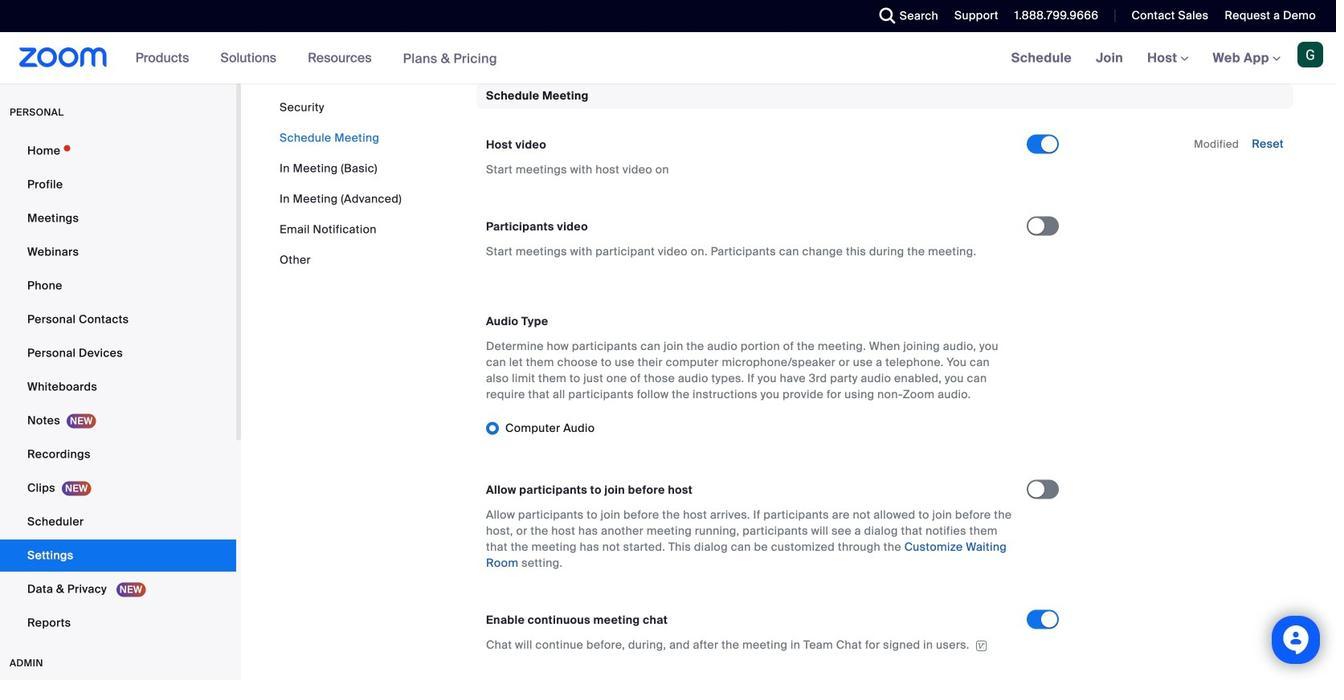 Task type: vqa. For each thing, say whether or not it's contained in the screenshot.
banner
yes



Task type: locate. For each thing, give the bounding box(es) containing it.
menu bar
[[280, 100, 402, 268]]

profile picture image
[[1298, 42, 1324, 68]]

banner
[[0, 32, 1337, 85]]

product information navigation
[[123, 32, 509, 85]]



Task type: describe. For each thing, give the bounding box(es) containing it.
zoom logo image
[[19, 47, 107, 68]]

personal menu menu
[[0, 135, 236, 641]]

schedule meeting element
[[477, 84, 1294, 681]]

meetings navigation
[[1000, 32, 1337, 85]]



